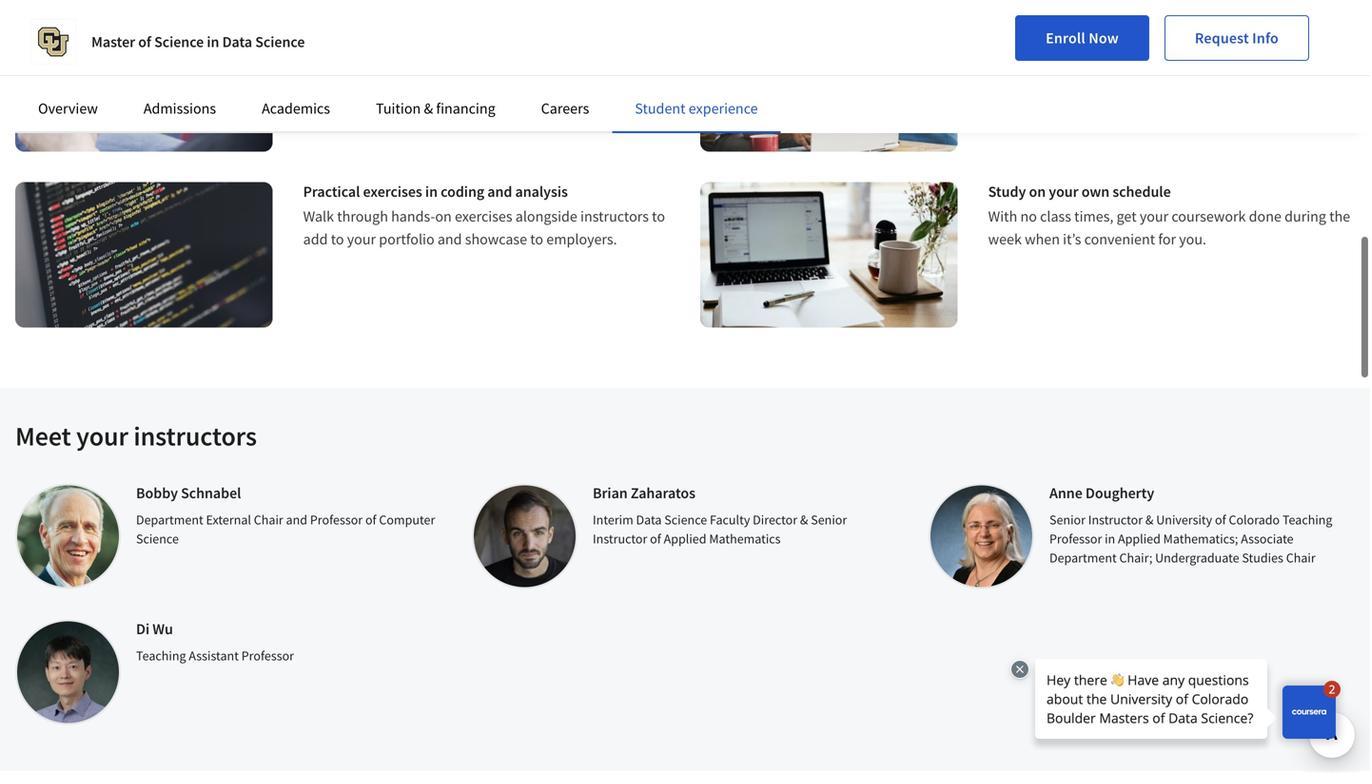 Task type: describe. For each thing, give the bounding box(es) containing it.
professor inside di wu teaching assistant professor
[[241, 648, 294, 665]]

schnabel
[[181, 484, 241, 503]]

undergraduate
[[1156, 549, 1240, 567]]

brian zaharatos interim data science faculty director & senior instructor of applied mathematics
[[593, 484, 847, 548]]

request
[[1195, 29, 1250, 48]]

showcase
[[465, 230, 527, 249]]

di
[[136, 620, 150, 639]]

experience
[[689, 99, 758, 118]]

bobby
[[136, 484, 178, 503]]

instructor inside anne dougherty senior instructor & university of colorado teaching professor in applied mathematics; associate department chair; undergraduate studies chair
[[1089, 511, 1143, 529]]

academics
[[262, 99, 330, 118]]

interim
[[593, 511, 634, 529]]

a desk with an open laptop, notebook, and coffee mug with a small vessel of coffee image
[[701, 182, 958, 328]]

assistant
[[189, 648, 239, 665]]

to inside the learn alongside an online community connect with fellow learners in staff-moderated discussion forums to share ideas, ask questions, and grow together.
[[1107, 52, 1120, 72]]

convenient
[[1085, 230, 1156, 249]]

instructor inside brian zaharatos interim data science faculty director & senior instructor of applied mathematics
[[593, 530, 648, 548]]

science up the include
[[255, 32, 305, 51]]

visual
[[567, 52, 604, 72]]

careers
[[541, 99, 589, 118]]

schedule
[[1113, 182, 1171, 201]]

zaharatos
[[631, 484, 696, 503]]

& inside brian zaharatos interim data science faculty director & senior instructor of applied mathematics
[[800, 511, 809, 529]]

discussion
[[989, 52, 1056, 72]]

department inside anne dougherty senior instructor & university of colorado teaching professor in applied mathematics; associate department chair; undergraduate studies chair
[[1050, 549, 1117, 567]]

on inside practical exercises in coding and analysis walk through hands-on exercises alongside instructors to add to your portfolio and showcase to employers.
[[435, 207, 452, 226]]

di wu teaching assistant professor
[[136, 620, 294, 665]]

admissions link
[[144, 99, 216, 118]]

materials
[[456, 30, 515, 49]]

walk
[[303, 207, 334, 226]]

director
[[753, 511, 798, 529]]

with
[[989, 207, 1018, 226]]

and inside the learn alongside an online community connect with fellow learners in staff-moderated discussion forums to share ideas, ask questions, and grow together.
[[1295, 52, 1320, 72]]

no
[[1021, 207, 1037, 226]]

of inside anne dougherty senior instructor & university of colorado teaching professor in applied mathematics; associate department chair; undergraduate studies chair
[[1215, 511, 1227, 529]]

dive
[[303, 30, 331, 49]]

you.
[[1180, 230, 1207, 249]]

anne
[[1050, 484, 1083, 503]]

admissions
[[144, 99, 216, 118]]

times,
[[1075, 207, 1114, 226]]

anne dougherty senior instructor & university of colorado teaching professor in applied mathematics; associate department chair; undergraduate studies chair
[[1050, 484, 1333, 567]]

learn alongside an online community connect with fellow learners in staff-moderated discussion forums to share ideas, ask questions, and grow together.
[[989, 5, 1355, 94]]

in up admissions
[[207, 32, 219, 51]]

associate
[[1241, 530, 1294, 548]]

add
[[303, 230, 328, 249]]

an image of a computer screen with a coding text editor open, with html code displayed. image
[[15, 182, 273, 328]]

for
[[1159, 230, 1177, 249]]

community
[[1158, 5, 1232, 24]]

request info
[[1195, 29, 1279, 48]]

instructors for alongside
[[581, 207, 649, 226]]

questions,
[[1226, 52, 1292, 72]]

analysis
[[515, 182, 568, 201]]

of inside bobby schnabel department external chair and professor of computer science
[[365, 511, 377, 529]]

with down slide
[[536, 52, 564, 72]]

slide
[[549, 30, 579, 49]]

applied for brian zaharatos
[[664, 530, 707, 548]]

anne dougherty image
[[929, 484, 1035, 589]]

dive deeper into course materials with slide decks that include explantions from instructors with visual aids.
[[303, 30, 648, 72]]

academics link
[[262, 99, 330, 118]]

teaching inside di wu teaching assistant professor
[[136, 648, 186, 665]]

overview link
[[38, 99, 98, 118]]

university
[[1157, 511, 1213, 529]]

science inside bobby schnabel department external chair and professor of computer science
[[136, 530, 179, 548]]

student experience link
[[635, 99, 758, 118]]

professor inside anne dougherty senior instructor & university of colorado teaching professor in applied mathematics; associate department chair; undergraduate studies chair
[[1050, 530, 1103, 548]]

alongside inside the learn alongside an online community connect with fellow learners in staff-moderated discussion forums to share ideas, ask questions, and grow together.
[[1028, 5, 1092, 24]]

in inside anne dougherty senior instructor & university of colorado teaching professor in applied mathematics; associate department chair; undergraduate studies chair
[[1105, 530, 1116, 548]]

with left slide
[[518, 30, 546, 49]]

now
[[1089, 29, 1119, 48]]

alongside inside practical exercises in coding and analysis walk through hands-on exercises alongside instructors to add to your portfolio and showcase to employers.
[[516, 207, 578, 226]]

practical
[[303, 182, 360, 201]]

student experience
[[635, 99, 758, 118]]

with inside the learn alongside an online community connect with fellow learners in staff-moderated discussion forums to share ideas, ask questions, and grow together.
[[1045, 30, 1073, 49]]

brian
[[593, 484, 628, 503]]

and inside bobby schnabel department external chair and professor of computer science
[[286, 511, 307, 529]]

share
[[1123, 52, 1158, 72]]

fellow
[[1076, 30, 1115, 49]]

ask
[[1201, 52, 1223, 72]]

aids.
[[607, 52, 637, 72]]

1 horizontal spatial exercises
[[455, 207, 513, 226]]

teaching inside anne dougherty senior instructor & university of colorado teaching professor in applied mathematics; associate department chair; undergraduate studies chair
[[1283, 511, 1333, 529]]

through
[[337, 207, 388, 226]]

data inside brian zaharatos interim data science faculty director & senior instructor of applied mathematics
[[636, 511, 662, 529]]

studies
[[1243, 549, 1284, 567]]

instructors for from
[[465, 52, 533, 72]]

wu
[[153, 620, 173, 639]]

an image of a person with glasses leaning over their open laptop, sitting on their couch image
[[701, 5, 958, 152]]

course
[[410, 30, 453, 49]]

tuition
[[376, 99, 421, 118]]

colorado
[[1229, 511, 1280, 529]]

chair inside bobby schnabel department external chair and professor of computer science
[[254, 511, 283, 529]]

learners
[[1118, 30, 1169, 49]]

of right master
[[138, 32, 151, 51]]

together.
[[989, 75, 1046, 94]]

your right "meet"
[[76, 420, 128, 453]]

department inside bobby schnabel department external chair and professor of computer science
[[136, 511, 203, 529]]



Task type: vqa. For each thing, say whether or not it's contained in the screenshot.
SHOWCASE
yes



Task type: locate. For each thing, give the bounding box(es) containing it.
practical exercises in coding and analysis walk through hands-on exercises alongside instructors to add to your portfolio and showcase to employers.
[[303, 182, 665, 249]]

class
[[1040, 207, 1072, 226]]

mathematics
[[709, 530, 781, 548]]

on down coding
[[435, 207, 452, 226]]

it's
[[1063, 230, 1082, 249]]

2 vertical spatial instructors
[[134, 420, 257, 453]]

0 horizontal spatial applied
[[664, 530, 707, 548]]

science inside brian zaharatos interim data science faculty director & senior instructor of applied mathematics
[[665, 511, 707, 529]]

bobby schnabel department external chair and professor of computer science
[[136, 484, 435, 548]]

request info button
[[1165, 15, 1310, 61]]

in inside practical exercises in coding and analysis walk through hands-on exercises alongside instructors to add to your portfolio and showcase to employers.
[[425, 182, 438, 201]]

1 vertical spatial professor
[[1050, 530, 1103, 548]]

enroll now button
[[1016, 15, 1150, 61]]

& inside anne dougherty senior instructor & university of colorado teaching professor in applied mathematics; associate department chair; undergraduate studies chair
[[1146, 511, 1154, 529]]

ideas,
[[1161, 52, 1198, 72]]

a view from over a person's left shoulder, looking at a phone they are holding in their hands. the phone has an image of a teacher with words displayed on their left. image
[[15, 5, 273, 152]]

1 senior from the left
[[811, 511, 847, 529]]

instructors inside dive deeper into course materials with slide decks that include explantions from instructors with visual aids.
[[465, 52, 533, 72]]

done
[[1249, 207, 1282, 226]]

study on your own schedule with no class times, get your coursework done during the week when it's convenient for you.
[[989, 182, 1351, 249]]

0 vertical spatial chair
[[254, 511, 283, 529]]

senior inside anne dougherty senior instructor & university of colorado teaching professor in applied mathematics; associate department chair; undergraduate studies chair
[[1050, 511, 1086, 529]]

instructor
[[1089, 511, 1143, 529], [593, 530, 648, 548]]

teaching up associate
[[1283, 511, 1333, 529]]

chair inside anne dougherty senior instructor & university of colorado teaching professor in applied mathematics; associate department chair; undergraduate studies chair
[[1287, 549, 1316, 567]]

1 horizontal spatial senior
[[1050, 511, 1086, 529]]

science down zaharatos
[[665, 511, 707, 529]]

info
[[1253, 29, 1279, 48]]

portfolio
[[379, 230, 435, 249]]

& right director on the bottom of the page
[[800, 511, 809, 529]]

1 vertical spatial department
[[1050, 549, 1117, 567]]

alongside up enroll
[[1028, 5, 1092, 24]]

own
[[1082, 182, 1110, 201]]

1 horizontal spatial teaching
[[1283, 511, 1333, 529]]

enroll
[[1046, 29, 1086, 48]]

0 horizontal spatial teaching
[[136, 648, 186, 665]]

in down dougherty
[[1105, 530, 1116, 548]]

senior inside brian zaharatos interim data science faculty director & senior instructor of applied mathematics
[[811, 511, 847, 529]]

instructors inside practical exercises in coding and analysis walk through hands-on exercises alongside instructors to add to your portfolio and showcase to employers.
[[581, 207, 649, 226]]

senior down the anne
[[1050, 511, 1086, 529]]

2 horizontal spatial professor
[[1050, 530, 1103, 548]]

0 horizontal spatial data
[[222, 32, 252, 51]]

data down zaharatos
[[636, 511, 662, 529]]

1 horizontal spatial alongside
[[1028, 5, 1092, 24]]

0 horizontal spatial senior
[[811, 511, 847, 529]]

employers.
[[547, 230, 617, 249]]

department down bobby
[[136, 511, 203, 529]]

di wu image
[[15, 620, 121, 726]]

in up "ideas,"
[[1172, 30, 1185, 49]]

online
[[1114, 5, 1155, 24]]

in
[[1172, 30, 1185, 49], [207, 32, 219, 51], [425, 182, 438, 201], [1105, 530, 1116, 548]]

into
[[382, 30, 407, 49]]

1 applied from the left
[[664, 530, 707, 548]]

get
[[1117, 207, 1137, 226]]

an
[[1095, 5, 1111, 24]]

0 horizontal spatial exercises
[[363, 182, 422, 201]]

with up forums
[[1045, 30, 1073, 49]]

your inside practical exercises in coding and analysis walk through hands-on exercises alongside instructors to add to your portfolio and showcase to employers.
[[347, 230, 376, 249]]

student
[[635, 99, 686, 118]]

master of science in data science
[[91, 32, 305, 51]]

of up mathematics;
[[1215, 511, 1227, 529]]

0 vertical spatial department
[[136, 511, 203, 529]]

your
[[1049, 182, 1079, 201], [1140, 207, 1169, 226], [347, 230, 376, 249], [76, 420, 128, 453]]

&
[[424, 99, 433, 118], [800, 511, 809, 529], [1146, 511, 1154, 529]]

learn
[[989, 5, 1025, 24]]

chair right external
[[254, 511, 283, 529]]

mathematics;
[[1164, 530, 1239, 548]]

science
[[154, 32, 204, 51], [255, 32, 305, 51], [665, 511, 707, 529], [136, 530, 179, 548]]

chair right 'studies'
[[1287, 549, 1316, 567]]

& right tuition
[[424, 99, 433, 118]]

external
[[206, 511, 251, 529]]

staff-
[[1188, 30, 1219, 49]]

instructors up employers.
[[581, 207, 649, 226]]

financing
[[436, 99, 496, 118]]

0 horizontal spatial instructor
[[593, 530, 648, 548]]

applied down zaharatos
[[664, 530, 707, 548]]

exercises
[[363, 182, 422, 201], [455, 207, 513, 226]]

2 horizontal spatial &
[[1146, 511, 1154, 529]]

1 horizontal spatial data
[[636, 511, 662, 529]]

applied up chair;
[[1118, 530, 1161, 548]]

data
[[222, 32, 252, 51], [636, 511, 662, 529]]

explantions
[[354, 52, 428, 72]]

dougherty
[[1086, 484, 1155, 503]]

professor inside bobby schnabel department external chair and professor of computer science
[[310, 511, 363, 529]]

0 vertical spatial instructors
[[465, 52, 533, 72]]

senior right director on the bottom of the page
[[811, 511, 847, 529]]

tuition & financing link
[[376, 99, 496, 118]]

1 vertical spatial instructor
[[593, 530, 648, 548]]

on inside study on your own schedule with no class times, get your coursework done during the week when it's convenient for you.
[[1029, 182, 1046, 201]]

1 horizontal spatial on
[[1029, 182, 1046, 201]]

0 horizontal spatial alongside
[[516, 207, 578, 226]]

your down through
[[347, 230, 376, 249]]

meet
[[15, 420, 71, 453]]

when
[[1025, 230, 1060, 249]]

and right external
[[286, 511, 307, 529]]

moderated
[[1219, 30, 1290, 49]]

university of colorado boulder logo image
[[30, 19, 76, 65]]

of inside brian zaharatos interim data science faculty director & senior instructor of applied mathematics
[[650, 530, 661, 548]]

of left computer
[[365, 511, 377, 529]]

1 horizontal spatial chair
[[1287, 549, 1316, 567]]

on up no
[[1029, 182, 1046, 201]]

1 vertical spatial chair
[[1287, 549, 1316, 567]]

science down bobby
[[136, 530, 179, 548]]

1 vertical spatial instructors
[[581, 207, 649, 226]]

teaching
[[1283, 511, 1333, 529], [136, 648, 186, 665]]

data left the dive
[[222, 32, 252, 51]]

0 horizontal spatial chair
[[254, 511, 283, 529]]

and right coding
[[488, 182, 512, 201]]

hands-
[[391, 207, 435, 226]]

professor left computer
[[310, 511, 363, 529]]

coursework
[[1172, 207, 1246, 226]]

careers link
[[541, 99, 589, 118]]

study
[[989, 182, 1026, 201]]

meet your instructors
[[15, 420, 257, 453]]

professor right assistant
[[241, 648, 294, 665]]

applied for anne dougherty
[[1118, 530, 1161, 548]]

0 horizontal spatial department
[[136, 511, 203, 529]]

& left university
[[1146, 511, 1154, 529]]

decks
[[582, 30, 619, 49]]

0 vertical spatial instructor
[[1089, 511, 1143, 529]]

grow
[[1323, 52, 1355, 72]]

computer
[[379, 511, 435, 529]]

0 horizontal spatial instructors
[[134, 420, 257, 453]]

week
[[989, 230, 1022, 249]]

0 vertical spatial alongside
[[1028, 5, 1092, 24]]

of down zaharatos
[[650, 530, 661, 548]]

1 horizontal spatial professor
[[310, 511, 363, 529]]

0 vertical spatial professor
[[310, 511, 363, 529]]

1 horizontal spatial &
[[800, 511, 809, 529]]

1 vertical spatial alongside
[[516, 207, 578, 226]]

master
[[91, 32, 135, 51]]

0 horizontal spatial professor
[[241, 648, 294, 665]]

applied
[[664, 530, 707, 548], [1118, 530, 1161, 548]]

1 vertical spatial data
[[636, 511, 662, 529]]

0 vertical spatial data
[[222, 32, 252, 51]]

and left 'grow'
[[1295, 52, 1320, 72]]

2 horizontal spatial instructors
[[581, 207, 649, 226]]

2 applied from the left
[[1118, 530, 1161, 548]]

in inside the learn alongside an online community connect with fellow learners in staff-moderated discussion forums to share ideas, ask questions, and grow together.
[[1172, 30, 1185, 49]]

1 horizontal spatial instructor
[[1089, 511, 1143, 529]]

1 vertical spatial teaching
[[136, 648, 186, 665]]

chair
[[254, 511, 283, 529], [1287, 549, 1316, 567]]

chair;
[[1120, 549, 1153, 567]]

forums
[[1059, 52, 1104, 72]]

in up the hands-
[[425, 182, 438, 201]]

exercises up showcase at the top left
[[455, 207, 513, 226]]

instructor down dougherty
[[1089, 511, 1143, 529]]

instructor down the interim
[[593, 530, 648, 548]]

include
[[303, 52, 351, 72]]

science right master
[[154, 32, 204, 51]]

brian zaharatos image
[[472, 484, 578, 589]]

deeper
[[334, 30, 379, 49]]

alongside down analysis
[[516, 207, 578, 226]]

professor down the anne
[[1050, 530, 1103, 548]]

tuition & financing
[[376, 99, 496, 118]]

2 vertical spatial professor
[[241, 648, 294, 665]]

professor
[[310, 511, 363, 529], [1050, 530, 1103, 548], [241, 648, 294, 665]]

0 vertical spatial on
[[1029, 182, 1046, 201]]

1 vertical spatial exercises
[[455, 207, 513, 226]]

enroll now
[[1046, 29, 1119, 48]]

from
[[431, 52, 462, 72]]

0 horizontal spatial &
[[424, 99, 433, 118]]

0 vertical spatial exercises
[[363, 182, 422, 201]]

1 horizontal spatial department
[[1050, 549, 1117, 567]]

your up for
[[1140, 207, 1169, 226]]

faculty
[[710, 511, 750, 529]]

applied inside anne dougherty senior instructor & university of colorado teaching professor in applied mathematics; associate department chair; undergraduate studies chair
[[1118, 530, 1161, 548]]

that
[[622, 30, 648, 49]]

your up class
[[1049, 182, 1079, 201]]

of
[[138, 32, 151, 51], [365, 511, 377, 529], [1215, 511, 1227, 529], [650, 530, 661, 548]]

instructors down materials
[[465, 52, 533, 72]]

with
[[518, 30, 546, 49], [1045, 30, 1073, 49], [536, 52, 564, 72]]

applied inside brian zaharatos interim data science faculty director & senior instructor of applied mathematics
[[664, 530, 707, 548]]

1 horizontal spatial instructors
[[465, 52, 533, 72]]

and right portfolio
[[438, 230, 462, 249]]

connect
[[989, 30, 1042, 49]]

1 vertical spatial on
[[435, 207, 452, 226]]

0 vertical spatial teaching
[[1283, 511, 1333, 529]]

on
[[1029, 182, 1046, 201], [435, 207, 452, 226]]

0 horizontal spatial on
[[435, 207, 452, 226]]

1 horizontal spatial applied
[[1118, 530, 1161, 548]]

teaching down wu
[[136, 648, 186, 665]]

the
[[1330, 207, 1351, 226]]

and
[[1295, 52, 1320, 72], [488, 182, 512, 201], [438, 230, 462, 249], [286, 511, 307, 529]]

coding
[[441, 182, 485, 201]]

bobby schnabel image
[[15, 484, 121, 589]]

instructors up schnabel
[[134, 420, 257, 453]]

overview
[[38, 99, 98, 118]]

exercises up the hands-
[[363, 182, 422, 201]]

department left chair;
[[1050, 549, 1117, 567]]

2 senior from the left
[[1050, 511, 1086, 529]]



